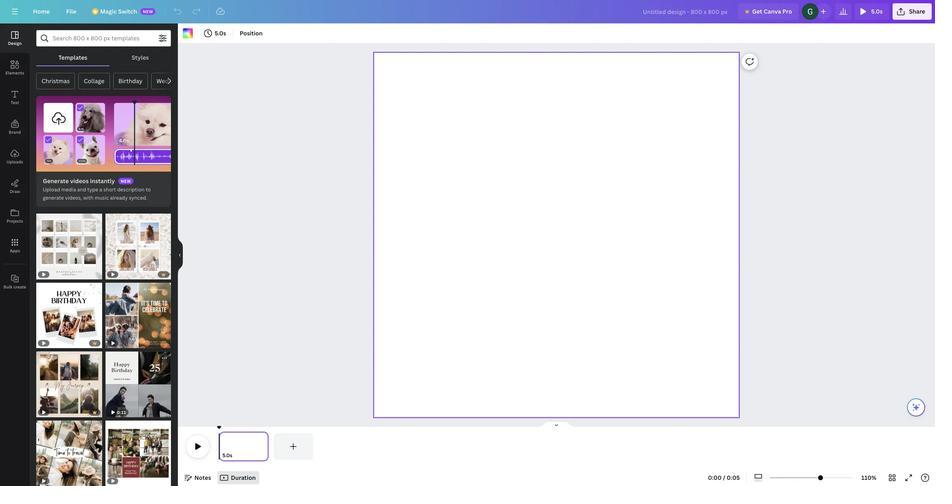 Task type: vqa. For each thing, say whether or not it's contained in the screenshot.
Brand
yes



Task type: locate. For each thing, give the bounding box(es) containing it.
wedding button
[[151, 73, 186, 89]]

to
[[146, 186, 151, 193]]

magic switch
[[100, 7, 137, 15]]

beige elegant animated celebration anniversary photo collage video group
[[105, 278, 171, 349]]

share
[[910, 7, 926, 15]]

2 vertical spatial 5.0s
[[223, 453, 232, 460]]

bulk create
[[4, 284, 26, 290]]

position button
[[237, 27, 266, 40]]

media
[[61, 186, 76, 193]]

home link
[[26, 3, 56, 20]]

type
[[87, 186, 98, 193]]

green brown modern travel video collage group
[[36, 416, 102, 487]]

styles button
[[110, 50, 171, 66]]

1 horizontal spatial new
[[143, 9, 153, 14]]

magic video example usage image
[[36, 96, 171, 172]]

wedding
[[157, 77, 181, 85]]

new inside main menu bar
[[143, 9, 153, 14]]

5.0s
[[872, 7, 883, 15], [215, 29, 226, 37], [223, 453, 232, 460]]

birthday
[[119, 77, 143, 85]]

a
[[99, 186, 102, 193]]

5.0s left "page title" "text box"
[[223, 453, 232, 460]]

5.0s button left "page title" "text box"
[[223, 452, 232, 460]]

share button
[[893, 3, 932, 20]]

file button
[[60, 3, 83, 20]]

1 vertical spatial new
[[121, 179, 131, 184]]

5.0s button
[[855, 3, 890, 20], [202, 27, 230, 40], [223, 452, 232, 460]]

projects
[[7, 218, 23, 224]]

5.0s for the middle 5.0s button
[[215, 29, 226, 37]]

switch
[[118, 7, 137, 15]]

2 vertical spatial 5.0s button
[[223, 452, 232, 460]]

description
[[117, 186, 145, 193]]

Page title text field
[[236, 452, 239, 460]]

birthday button
[[113, 73, 148, 89]]

design button
[[0, 23, 30, 53]]

0 vertical spatial new
[[143, 9, 153, 14]]

new up description
[[121, 179, 131, 184]]

draw
[[10, 189, 20, 195]]

collage button
[[78, 73, 110, 89]]

projects button
[[0, 202, 30, 231]]

uploads
[[7, 159, 23, 165]]

5.0s button right #ffffff image
[[202, 27, 230, 40]]

5.0s button left share dropdown button
[[855, 3, 890, 20]]

#ffffff image
[[183, 28, 193, 38]]

videos
[[70, 177, 89, 185]]

0 vertical spatial 5.0s
[[872, 7, 883, 15]]

5.0s inside main menu bar
[[872, 7, 883, 15]]

5.0s left share dropdown button
[[872, 7, 883, 15]]

0:00 / 0:05
[[708, 474, 740, 482]]

5.0s left position
[[215, 29, 226, 37]]

0 horizontal spatial new
[[121, 179, 131, 184]]

apps
[[10, 248, 20, 254]]

and
[[77, 186, 86, 193]]

0:05
[[727, 474, 740, 482]]

trimming, end edge slider
[[261, 434, 269, 460]]

bulk create button
[[0, 268, 30, 297]]

1 vertical spatial 5.0s button
[[202, 27, 230, 40]]

design
[[8, 40, 22, 46]]

uploads button
[[0, 142, 30, 172]]

new
[[143, 9, 153, 14], [121, 179, 131, 184]]

upload
[[43, 186, 60, 193]]

get
[[753, 7, 763, 15]]

/
[[724, 474, 726, 482]]

minimalistic neutral clean polaroid photo collage new collection animated video group
[[36, 209, 102, 280]]

new right switch
[[143, 9, 153, 14]]

brand button
[[0, 113, 30, 142]]

apps button
[[0, 231, 30, 261]]

bulk
[[4, 284, 12, 290]]

1 vertical spatial 5.0s
[[215, 29, 226, 37]]

pro
[[783, 7, 793, 15]]

0:00
[[708, 474, 722, 482]]



Task type: describe. For each thing, give the bounding box(es) containing it.
text
[[11, 100, 19, 106]]

notes
[[195, 474, 211, 482]]

home
[[33, 7, 50, 15]]

already
[[110, 195, 128, 202]]

5.0s for top 5.0s button
[[872, 7, 883, 15]]

templates button
[[36, 50, 110, 66]]

music
[[95, 195, 109, 202]]

elements
[[5, 70, 24, 76]]

Search 800 x 800 px templates search field
[[53, 31, 155, 46]]

cream minimalist my journey video collage group
[[36, 347, 102, 418]]

0 vertical spatial 5.0s button
[[855, 3, 890, 20]]

brown simple elegant happy birthday video collage group
[[36, 278, 102, 349]]

brown simple minimalist happy birthday video collage group
[[105, 416, 171, 487]]

get canva pro
[[753, 7, 793, 15]]

short
[[103, 186, 116, 193]]

duration
[[231, 474, 256, 482]]

Design title text field
[[637, 3, 735, 20]]

elements button
[[0, 53, 30, 83]]

main menu bar
[[0, 0, 936, 23]]

trimming, start edge slider
[[219, 434, 227, 460]]

hide pages image
[[537, 422, 577, 428]]

magic
[[100, 7, 117, 15]]

synced.
[[129, 195, 147, 202]]

collage
[[84, 77, 104, 85]]

styles
[[132, 54, 149, 61]]

110%
[[862, 474, 877, 482]]

templates
[[58, 54, 87, 61]]

beige dark minimalist birthday video collage group
[[105, 352, 171, 418]]

canva
[[764, 7, 782, 15]]

generate videos instantly
[[43, 177, 115, 185]]

christmas
[[42, 77, 70, 85]]

side panel tab list
[[0, 23, 30, 297]]

create
[[13, 284, 26, 290]]

beige and white terrazzo fun motivational fashion musical video collage photo group
[[105, 209, 171, 280]]

videos,
[[65, 195, 82, 202]]

instantly
[[90, 177, 115, 185]]

position
[[240, 29, 263, 37]]

generate
[[43, 177, 69, 185]]

0:11
[[117, 410, 126, 416]]

brand
[[9, 129, 21, 135]]

notes button
[[181, 472, 215, 485]]

upload media and type a short description to generate videos, with music already synced.
[[43, 186, 151, 202]]

with
[[83, 195, 94, 202]]

generate
[[43, 195, 64, 202]]

file
[[66, 7, 76, 15]]

draw button
[[0, 172, 30, 202]]

canva assistant image
[[912, 403, 922, 413]]

duration button
[[218, 472, 259, 485]]

hide image
[[178, 235, 183, 275]]

christmas button
[[36, 73, 75, 89]]

get canva pro button
[[739, 3, 799, 20]]

110% button
[[856, 472, 883, 485]]

text button
[[0, 83, 30, 113]]



